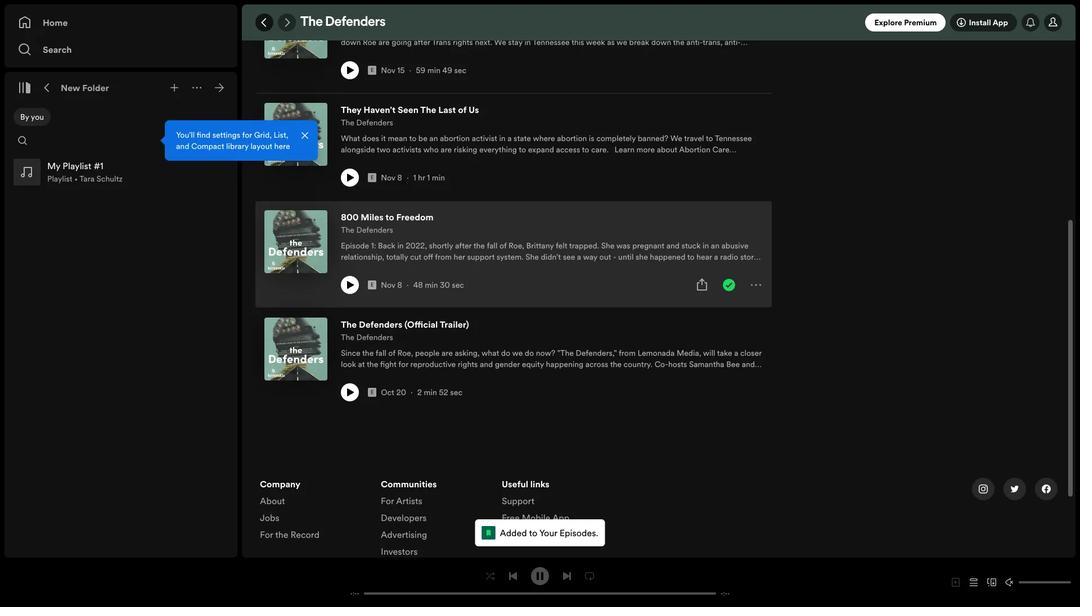 Task type: describe. For each thing, give the bounding box(es) containing it.
instagram image
[[979, 485, 988, 494]]

install app link
[[950, 14, 1017, 32]]

group inside "main" element
[[9, 154, 233, 190]]

49
[[442, 65, 452, 76]]

layout
[[251, 141, 272, 152]]

Disable repeat checkbox
[[581, 567, 599, 585]]

oct 20
[[381, 387, 406, 398]]

nov 8 for to
[[381, 280, 402, 291]]

jobs
[[260, 512, 279, 524]]

nov for haven't
[[381, 172, 395, 183]]

search link
[[18, 38, 224, 61]]

previous image
[[509, 572, 518, 581]]

useful links support free mobile app
[[502, 478, 569, 524]]

you
[[31, 111, 44, 123]]

artists
[[396, 495, 422, 507]]

free mobile app link
[[502, 512, 569, 529]]

playlist
[[47, 173, 72, 185]]

added to your episodes.
[[500, 527, 598, 539]]

•
[[74, 173, 78, 185]]

by you
[[20, 111, 44, 123]]

defenders inside 800 miles to freedom the defenders
[[356, 224, 393, 236]]

company
[[260, 478, 300, 491]]

min right hr
[[432, 172, 445, 183]]

the defenders (official trailer) link
[[341, 318, 469, 331]]

grid,
[[254, 129, 272, 141]]

52
[[439, 387, 448, 398]]

2 -:-- from the left
[[721, 590, 730, 598]]

1 the defenders link from the top
[[341, 9, 393, 21]]

developers link
[[381, 512, 427, 529]]

4 - from the left
[[727, 590, 730, 598]]

sec for trailer)
[[450, 387, 462, 398]]

min for 52
[[424, 387, 437, 398]]

8 for seen
[[397, 172, 402, 183]]

0 vertical spatial sec
[[454, 65, 466, 76]]

new
[[61, 82, 80, 94]]

home link
[[18, 11, 224, 34]]

nov 8 for seen
[[381, 172, 402, 183]]

for artists link
[[381, 495, 422, 512]]

and
[[176, 141, 189, 152]]

1 -:-- from the left
[[350, 590, 359, 598]]

to inside 800 miles to freedom the defenders
[[385, 211, 394, 223]]

your
[[539, 527, 557, 539]]

volume off image
[[1005, 578, 1014, 587]]

defenders inside they haven't seen the last of us the defenders
[[356, 117, 393, 128]]

1 e from the top
[[371, 67, 374, 74]]

you'll find settings for grid, list, and compact library layout here dialog
[[165, 120, 318, 161]]

the defenders (official trailer) the defenders
[[341, 318, 469, 343]]

main element
[[5, 5, 318, 558]]

investors
[[381, 546, 418, 558]]

20
[[396, 387, 406, 398]]

they haven't seen the last of us the defenders
[[341, 104, 479, 128]]

go back image
[[260, 18, 269, 27]]

for inside company about jobs for the record
[[260, 529, 273, 541]]

us
[[469, 104, 479, 116]]

communities
[[381, 478, 437, 491]]

oct
[[381, 387, 394, 398]]

recents
[[184, 135, 212, 146]]

connect to a device image
[[987, 578, 996, 587]]

app inside useful links support free mobile app
[[552, 512, 569, 524]]

about link
[[260, 495, 285, 512]]

2 :- from the left
[[723, 590, 727, 598]]

premium
[[904, 17, 937, 28]]

record
[[291, 529, 319, 541]]

you'll find settings for grid, list, and compact library layout here
[[176, 129, 290, 152]]

seen
[[398, 104, 419, 116]]

freedom
[[396, 211, 434, 223]]

haven't
[[364, 104, 396, 116]]

of
[[458, 104, 466, 116]]

2 min 52 sec
[[417, 387, 462, 398]]

developers
[[381, 512, 427, 524]]

e for miles
[[371, 282, 374, 289]]

folder
[[82, 82, 109, 94]]

new folder button
[[59, 79, 111, 97]]

advertising link
[[381, 529, 427, 546]]

free
[[502, 512, 520, 524]]

miles
[[361, 211, 384, 223]]

the inside 800 miles to freedom the defenders
[[341, 224, 354, 236]]

advertising
[[381, 529, 427, 541]]

compact
[[191, 141, 224, 152]]

investors link
[[381, 546, 418, 563]]

they haven't seen the last of us image
[[264, 103, 327, 166]]

for
[[242, 129, 252, 141]]

30
[[440, 280, 450, 291]]

48
[[413, 280, 423, 291]]

explore premium button
[[865, 14, 946, 32]]

search in your library image
[[18, 136, 27, 145]]

about
[[260, 495, 285, 507]]

facebook image
[[1042, 485, 1051, 494]]

the
[[275, 529, 288, 541]]

1 :- from the left
[[353, 590, 357, 598]]

explicit element for defenders
[[368, 388, 376, 397]]

they
[[341, 104, 361, 116]]

1 1 from the left
[[413, 172, 416, 183]]

they haven't seen the last of us link
[[341, 103, 479, 116]]

list containing communities
[[381, 478, 488, 575]]

what's new image
[[1026, 18, 1035, 27]]

the defenders inside top bar and user menu element
[[300, 16, 385, 29]]

pause image
[[536, 572, 545, 581]]

for the record link
[[260, 529, 319, 546]]

59 min 49 sec
[[416, 65, 466, 76]]

settings
[[212, 129, 240, 141]]

the defenders link for miles
[[341, 224, 393, 236]]

find
[[197, 129, 210, 141]]



Task type: vqa. For each thing, say whether or not it's contained in the screenshot.
THE TO within Added to Your Episodes. Status
yes



Task type: locate. For each thing, give the bounding box(es) containing it.
0 vertical spatial for
[[381, 495, 394, 507]]

explore
[[874, 17, 902, 28]]

1 horizontal spatial for
[[381, 495, 394, 507]]

links
[[530, 478, 550, 491]]

explicit element up miles
[[368, 173, 376, 182]]

1 vertical spatial for
[[260, 529, 273, 541]]

0 horizontal spatial list
[[260, 478, 367, 546]]

here
[[274, 141, 290, 152]]

next image
[[563, 572, 572, 581]]

1 list from the left
[[260, 478, 367, 546]]

2 the defenders link from the top
[[341, 116, 393, 128]]

nov
[[381, 65, 395, 76], [381, 172, 395, 183], [381, 280, 395, 291]]

twitter image
[[1010, 485, 1019, 494]]

list containing company
[[260, 478, 367, 546]]

e for haven't
[[371, 174, 374, 181]]

to left your
[[529, 527, 537, 539]]

the defenders link for defenders
[[341, 331, 393, 343]]

1
[[413, 172, 416, 183], [427, 172, 430, 183]]

2 - from the left
[[357, 590, 359, 598]]

schultz
[[97, 173, 123, 185]]

0 horizontal spatial to
[[385, 211, 394, 223]]

nov left 48
[[381, 280, 395, 291]]

support
[[502, 495, 534, 507]]

1 vertical spatial 8
[[397, 280, 402, 291]]

0 vertical spatial 8
[[397, 172, 402, 183]]

1 vertical spatial sec
[[452, 280, 464, 291]]

2 list from the left
[[381, 478, 488, 575]]

None search field
[[14, 132, 32, 150]]

4 the defenders link from the top
[[341, 331, 393, 343]]

joy is resistance image
[[264, 0, 327, 59]]

min for 49
[[427, 65, 440, 76]]

3 nov from the top
[[381, 280, 395, 291]]

:-
[[353, 590, 357, 598], [723, 590, 727, 598]]

nov 8 left 48
[[381, 280, 402, 291]]

0 horizontal spatial app
[[552, 512, 569, 524]]

800 miles to freedom the defenders
[[341, 211, 434, 236]]

min for 30
[[425, 280, 438, 291]]

last
[[438, 104, 456, 116]]

1 hr 1 min
[[413, 172, 445, 183]]

added
[[500, 527, 527, 539]]

communities for artists developers advertising investors
[[381, 478, 437, 558]]

app
[[993, 17, 1008, 28], [552, 512, 569, 524]]

2
[[417, 387, 422, 398]]

defenders inside top bar and user menu element
[[325, 16, 385, 29]]

to right miles
[[385, 211, 394, 223]]

2 nov 8 from the top
[[381, 280, 402, 291]]

disable repeat image
[[585, 572, 594, 581]]

15
[[397, 65, 405, 76]]

3 e from the top
[[371, 282, 374, 289]]

nov left 15
[[381, 65, 395, 76]]

hr
[[418, 172, 425, 183]]

8 for to
[[397, 280, 402, 291]]

list containing useful links
[[502, 478, 609, 529]]

1 nov 8 from the top
[[381, 172, 402, 183]]

top bar and user menu element
[[242, 5, 1076, 41]]

1 left hr
[[413, 172, 416, 183]]

1 horizontal spatial list
[[381, 478, 488, 575]]

install
[[969, 17, 991, 28]]

0 vertical spatial app
[[993, 17, 1008, 28]]

2 vertical spatial sec
[[450, 387, 462, 398]]

none search field inside "main" element
[[14, 132, 32, 150]]

0 vertical spatial nov
[[381, 65, 395, 76]]

e
[[371, 67, 374, 74], [371, 174, 374, 181], [371, 282, 374, 289], [371, 389, 374, 396]]

company about jobs for the record
[[260, 478, 319, 541]]

e left 48
[[371, 282, 374, 289]]

800
[[341, 211, 359, 223]]

trailer)
[[440, 318, 469, 331]]

-
[[350, 590, 353, 598], [357, 590, 359, 598], [721, 590, 723, 598], [727, 590, 730, 598]]

1 - from the left
[[350, 590, 353, 598]]

8 left hr
[[397, 172, 402, 183]]

1 right hr
[[427, 172, 430, 183]]

nov for miles
[[381, 280, 395, 291]]

min
[[427, 65, 440, 76], [432, 172, 445, 183], [425, 280, 438, 291], [424, 387, 437, 398]]

nov 8
[[381, 172, 402, 183], [381, 280, 402, 291]]

the defenders (official trailer) image
[[264, 318, 327, 381]]

app right install
[[993, 17, 1008, 28]]

e up miles
[[371, 174, 374, 181]]

for inside communities for artists developers advertising investors
[[381, 495, 394, 507]]

1 vertical spatial to
[[529, 527, 537, 539]]

Recents, List view field
[[175, 132, 231, 150]]

8 left 48
[[397, 280, 402, 291]]

0 vertical spatial to
[[385, 211, 394, 223]]

2 e from the top
[[371, 174, 374, 181]]

list
[[260, 478, 367, 546], [381, 478, 488, 575], [502, 478, 609, 529]]

the defenders link
[[341, 9, 393, 21], [341, 116, 393, 128], [341, 224, 393, 236], [341, 331, 393, 343]]

4 e from the top
[[371, 389, 374, 396]]

3 list from the left
[[502, 478, 609, 529]]

(official
[[404, 318, 438, 331]]

59
[[416, 65, 425, 76]]

by
[[20, 111, 29, 123]]

800 miles to freedom image
[[264, 210, 327, 273]]

1 explicit element from the top
[[368, 66, 376, 75]]

2 1 from the left
[[427, 172, 430, 183]]

list,
[[274, 129, 288, 141]]

new folder
[[61, 82, 109, 94]]

4 explicit element from the top
[[368, 388, 376, 397]]

you'll
[[176, 129, 195, 141]]

0 horizontal spatial 1
[[413, 172, 416, 183]]

explicit element for miles
[[368, 281, 376, 290]]

e for defenders
[[371, 389, 374, 396]]

search
[[43, 43, 72, 56]]

sec right 30
[[452, 280, 464, 291]]

explicit element
[[368, 66, 376, 75], [368, 173, 376, 182], [368, 281, 376, 290], [368, 388, 376, 397]]

explicit element left oct
[[368, 388, 376, 397]]

2 horizontal spatial list
[[502, 478, 609, 529]]

0 horizontal spatial :-
[[353, 590, 357, 598]]

the
[[341, 10, 354, 21], [300, 16, 323, 29], [420, 104, 436, 116], [341, 117, 354, 128], [341, 224, 354, 236], [341, 318, 357, 331], [341, 332, 354, 343]]

48 min 30 sec
[[413, 280, 464, 291]]

for
[[381, 495, 394, 507], [260, 529, 273, 541]]

1 horizontal spatial -:--
[[721, 590, 730, 598]]

800 miles to freedom link
[[341, 210, 434, 224]]

1 horizontal spatial to
[[529, 527, 537, 539]]

3 explicit element from the top
[[368, 281, 376, 290]]

to inside status
[[529, 527, 537, 539]]

group containing playlist
[[9, 154, 233, 190]]

go forward image
[[282, 18, 291, 27]]

nov 8 left hr
[[381, 172, 402, 183]]

tara
[[80, 173, 95, 185]]

3 - from the left
[[721, 590, 723, 598]]

min right 59 in the left of the page
[[427, 65, 440, 76]]

0 horizontal spatial -:--
[[350, 590, 359, 598]]

for left artists
[[381, 495, 394, 507]]

sec for freedom
[[452, 280, 464, 291]]

3 the defenders link from the top
[[341, 224, 393, 236]]

episodes.
[[560, 527, 598, 539]]

1 horizontal spatial :-
[[723, 590, 727, 598]]

for left the "the" in the left bottom of the page
[[260, 529, 273, 541]]

the defenders link for haven't
[[341, 116, 393, 128]]

mobile
[[522, 512, 550, 524]]

sec right 49
[[454, 65, 466, 76]]

jobs link
[[260, 512, 279, 529]]

1 vertical spatial nov
[[381, 172, 395, 183]]

nov left hr
[[381, 172, 395, 183]]

1 nov from the top
[[381, 65, 395, 76]]

2 8 from the top
[[397, 280, 402, 291]]

min right 48
[[425, 280, 438, 291]]

the defenders
[[341, 10, 393, 21], [300, 16, 385, 29]]

added to your episodes. image
[[482, 527, 495, 540]]

the inside top bar and user menu element
[[300, 16, 323, 29]]

home
[[43, 16, 68, 29]]

nov 15
[[381, 65, 405, 76]]

sec
[[454, 65, 466, 76], [452, 280, 464, 291], [450, 387, 462, 398]]

explicit element left nov 15
[[368, 66, 376, 75]]

e left nov 15
[[371, 67, 374, 74]]

2 vertical spatial nov
[[381, 280, 395, 291]]

added to your episodes. status
[[475, 520, 605, 547]]

enable shuffle image
[[486, 572, 495, 581]]

min right 2 at the bottom left of the page
[[424, 387, 437, 398]]

0 vertical spatial nov 8
[[381, 172, 402, 183]]

group
[[9, 154, 233, 190]]

1 vertical spatial app
[[552, 512, 569, 524]]

By you checkbox
[[14, 108, 51, 126]]

explicit element left 48
[[368, 281, 376, 290]]

-:--
[[350, 590, 359, 598], [721, 590, 730, 598]]

sec right 52
[[450, 387, 462, 398]]

1 8 from the top
[[397, 172, 402, 183]]

app inside top bar and user menu element
[[993, 17, 1008, 28]]

player controls element
[[337, 567, 743, 598]]

support link
[[502, 495, 534, 512]]

2 nov from the top
[[381, 172, 395, 183]]

8
[[397, 172, 402, 183], [397, 280, 402, 291]]

1 horizontal spatial 1
[[427, 172, 430, 183]]

playlist • tara schultz
[[47, 173, 123, 185]]

defenders
[[356, 10, 393, 21], [325, 16, 385, 29], [356, 117, 393, 128], [356, 224, 393, 236], [359, 318, 402, 331], [356, 332, 393, 343]]

app up added to your episodes.
[[552, 512, 569, 524]]

2 explicit element from the top
[[368, 173, 376, 182]]

useful
[[502, 478, 528, 491]]

library
[[226, 141, 249, 152]]

1 horizontal spatial app
[[993, 17, 1008, 28]]

e left oct
[[371, 389, 374, 396]]

explicit element for haven't
[[368, 173, 376, 182]]

install app
[[969, 17, 1008, 28]]

explore premium
[[874, 17, 937, 28]]

1 vertical spatial nov 8
[[381, 280, 402, 291]]

0 horizontal spatial for
[[260, 529, 273, 541]]



